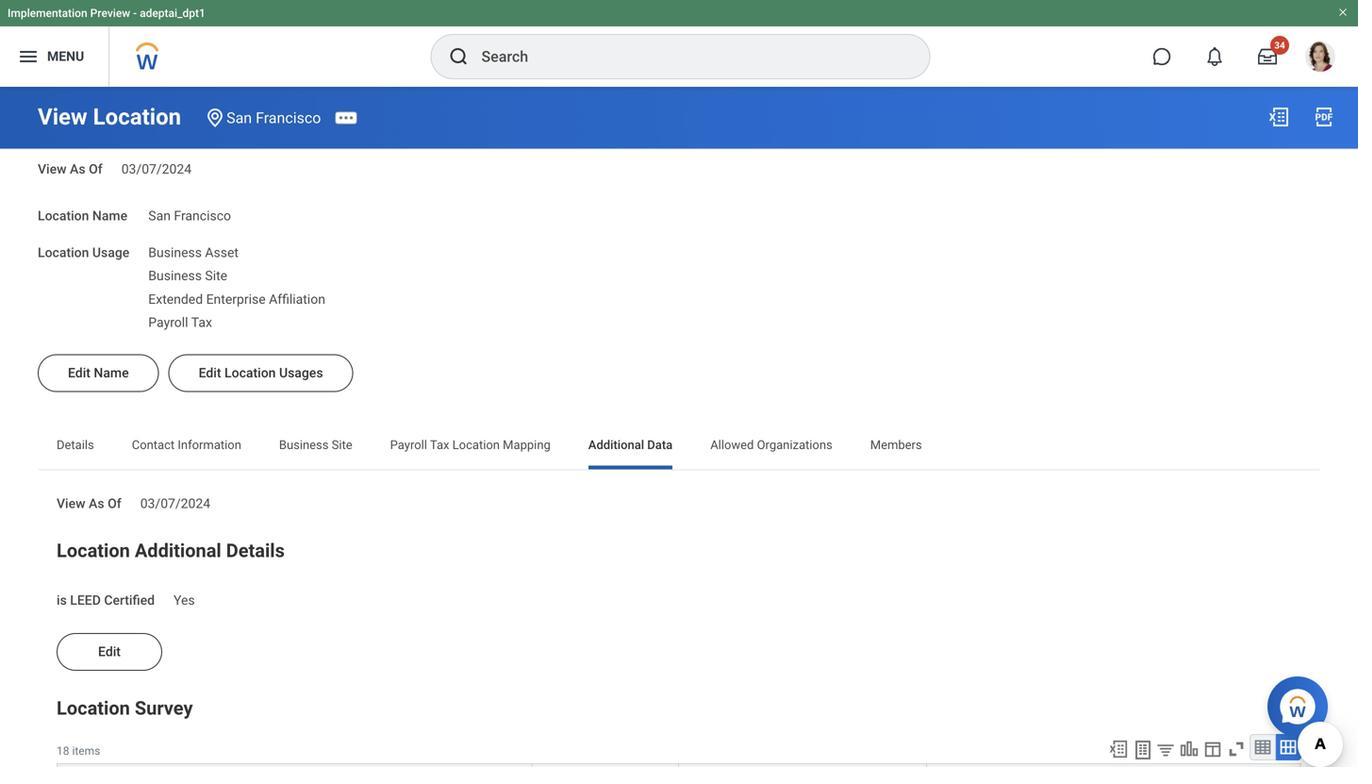 Task type: describe. For each thing, give the bounding box(es) containing it.
mapping
[[503, 438, 551, 452]]

row inside view location 'main content'
[[57, 763, 1302, 767]]

of for the bottom view as of element
[[108, 496, 121, 511]]

location left "location" icon
[[93, 103, 181, 130]]

preview
[[90, 7, 130, 20]]

03/07/2024 for the bottom view as of element
[[140, 496, 211, 511]]

location additional details group
[[57, 536, 1302, 610]]

edit name
[[68, 365, 129, 381]]

edit for edit name
[[68, 365, 91, 381]]

view as of for the bottom view as of element
[[57, 496, 121, 511]]

is leed certified
[[57, 593, 155, 608]]

enterprise
[[206, 291, 266, 307]]

business site inside items selected list
[[148, 268, 227, 284]]

location up location usage
[[38, 208, 89, 224]]

tax for payroll tax
[[191, 315, 212, 330]]

location name element
[[148, 197, 231, 225]]

Search Workday  search field
[[482, 36, 891, 77]]

34 button
[[1247, 36, 1290, 77]]

expand table image
[[1279, 738, 1298, 757]]

data
[[648, 438, 673, 452]]

edit name button
[[38, 354, 159, 392]]

business site inside tab list
[[279, 438, 353, 452]]

payroll tax
[[148, 315, 212, 330]]

business site element
[[148, 264, 227, 284]]

location inside group
[[57, 540, 130, 562]]

survey
[[135, 697, 193, 719]]

extended enterprise affiliation
[[148, 291, 325, 307]]

edit location usages
[[199, 365, 323, 381]]

site inside items selected list
[[205, 268, 227, 284]]

implementation preview -   adeptai_dpt1
[[8, 7, 206, 20]]

francisco for san francisco link at the left top of page
[[256, 109, 321, 127]]

view location
[[38, 103, 181, 130]]

18
[[57, 744, 69, 758]]

information
[[178, 438, 241, 452]]

payroll tax element
[[148, 311, 212, 330]]

location down location name
[[38, 245, 89, 260]]

location survey group
[[57, 693, 1302, 767]]

certified
[[104, 593, 155, 608]]

search image
[[448, 45, 470, 68]]

menu
[[47, 49, 84, 64]]

tax for payroll tax location mapping
[[430, 438, 450, 452]]

allowed organizations
[[711, 438, 833, 452]]

business for business site element
[[148, 268, 202, 284]]

items
[[72, 744, 100, 758]]

34
[[1275, 40, 1286, 51]]

toolbar inside location survey group
[[1100, 734, 1302, 763]]

adeptai_dpt1
[[140, 7, 206, 20]]

yes
[[174, 593, 195, 608]]

-
[[133, 7, 137, 20]]

name for edit name
[[94, 365, 129, 381]]

affiliation
[[269, 291, 325, 307]]

name for location name
[[92, 208, 128, 224]]

members
[[871, 438, 922, 452]]

additional data
[[589, 438, 673, 452]]

location usage
[[38, 245, 130, 260]]

inbox large image
[[1259, 47, 1278, 66]]

usages
[[279, 365, 323, 381]]

location inside button
[[225, 365, 276, 381]]

contact information
[[132, 438, 241, 452]]

fullscreen image
[[1227, 739, 1247, 759]]

items selected list
[[148, 241, 356, 331]]

extended enterprise affiliation element
[[148, 288, 325, 307]]

menu button
[[0, 26, 109, 87]]

details inside group
[[226, 540, 285, 562]]



Task type: locate. For each thing, give the bounding box(es) containing it.
export to excel image left export to worksheets image
[[1109, 739, 1129, 759]]

2 vertical spatial view
[[57, 496, 85, 511]]

0 horizontal spatial export to excel image
[[1109, 739, 1129, 759]]

location left mapping
[[453, 438, 500, 452]]

menu banner
[[0, 0, 1359, 87]]

1 vertical spatial business site
[[279, 438, 353, 452]]

business up extended
[[148, 268, 202, 284]]

0 vertical spatial business site
[[148, 268, 227, 284]]

0 horizontal spatial francisco
[[174, 208, 231, 224]]

0 vertical spatial francisco
[[256, 109, 321, 127]]

payroll inside items selected list
[[148, 315, 188, 330]]

row
[[57, 763, 1302, 767]]

03/07/2024 up location name 'element'
[[121, 161, 192, 177]]

0 vertical spatial view
[[38, 103, 87, 130]]

select to filter grid data image
[[1156, 740, 1177, 759]]

location up leed
[[57, 540, 130, 562]]

location left usages
[[225, 365, 276, 381]]

1 vertical spatial of
[[108, 496, 121, 511]]

location inside group
[[57, 697, 130, 719]]

1 vertical spatial payroll
[[390, 438, 427, 452]]

1 vertical spatial export to excel image
[[1109, 739, 1129, 759]]

additional
[[589, 438, 645, 452], [135, 540, 221, 562]]

1 vertical spatial details
[[226, 540, 285, 562]]

0 vertical spatial details
[[57, 438, 94, 452]]

view location main content
[[0, 87, 1359, 767]]

francisco up the business asset element
[[174, 208, 231, 224]]

0 vertical spatial payroll
[[148, 315, 188, 330]]

additional inside group
[[135, 540, 221, 562]]

1 horizontal spatial as
[[89, 496, 104, 511]]

view
[[38, 103, 87, 130], [38, 161, 67, 177], [57, 496, 85, 511]]

business down usages
[[279, 438, 329, 452]]

payroll tax location mapping
[[390, 438, 551, 452]]

2 vertical spatial business
[[279, 438, 329, 452]]

location additional details button
[[57, 540, 285, 562]]

additional up the is leed certified element
[[135, 540, 221, 562]]

1 vertical spatial site
[[332, 438, 353, 452]]

1 horizontal spatial of
[[108, 496, 121, 511]]

organizations
[[757, 438, 833, 452]]

of for the topmost view as of element
[[89, 161, 103, 177]]

0 horizontal spatial details
[[57, 438, 94, 452]]

tab list
[[38, 424, 1321, 469]]

view as of
[[38, 161, 103, 177], [57, 496, 121, 511]]

usage
[[92, 245, 130, 260]]

1 horizontal spatial francisco
[[256, 109, 321, 127]]

location name
[[38, 208, 128, 224]]

edit location usages button
[[169, 354, 353, 392]]

1 vertical spatial as
[[89, 496, 104, 511]]

1 vertical spatial san francisco
[[148, 208, 231, 224]]

tax inside tab list
[[430, 438, 450, 452]]

location image
[[204, 106, 227, 129]]

1 vertical spatial name
[[94, 365, 129, 381]]

business up business site element
[[148, 245, 202, 260]]

of
[[89, 161, 103, 177], [108, 496, 121, 511]]

edit
[[68, 365, 91, 381], [199, 365, 221, 381], [98, 644, 121, 659]]

0 vertical spatial name
[[92, 208, 128, 224]]

details
[[57, 438, 94, 452], [226, 540, 285, 562]]

allowed
[[711, 438, 754, 452]]

business
[[148, 245, 202, 260], [148, 268, 202, 284], [279, 438, 329, 452]]

francisco right "location" icon
[[256, 109, 321, 127]]

0 horizontal spatial business site
[[148, 268, 227, 284]]

1 horizontal spatial business site
[[279, 438, 353, 452]]

francisco inside location name 'element'
[[174, 208, 231, 224]]

business for the business asset element
[[148, 245, 202, 260]]

0 vertical spatial view as of element
[[121, 150, 192, 178]]

2 horizontal spatial edit
[[199, 365, 221, 381]]

0 horizontal spatial additional
[[135, 540, 221, 562]]

view printable version (pdf) image
[[1313, 106, 1336, 128]]

san francisco for location name 'element'
[[148, 208, 231, 224]]

profile logan mcneil image
[[1306, 42, 1336, 76]]

san for san francisco link at the left top of page
[[227, 109, 252, 127]]

0 vertical spatial as
[[70, 161, 85, 177]]

03/07/2024 up location additional details button
[[140, 496, 211, 511]]

leed
[[70, 593, 101, 608]]

san francisco for san francisco link at the left top of page
[[227, 109, 321, 127]]

0 horizontal spatial payroll
[[148, 315, 188, 330]]

payroll for payroll tax location mapping
[[390, 438, 427, 452]]

site inside tab list
[[332, 438, 353, 452]]

1 horizontal spatial san
[[227, 109, 252, 127]]

click to view/edit grid preferences image
[[1203, 739, 1224, 759]]

is
[[57, 593, 67, 608]]

implementation
[[8, 7, 87, 20]]

export to excel image for export to worksheets image
[[1109, 739, 1129, 759]]

0 vertical spatial additional
[[589, 438, 645, 452]]

toolbar
[[1100, 734, 1302, 763]]

0 vertical spatial tax
[[191, 315, 212, 330]]

close environment banner image
[[1338, 7, 1349, 18]]

justify image
[[17, 45, 40, 68]]

business inside tab list
[[279, 438, 329, 452]]

location
[[93, 103, 181, 130], [38, 208, 89, 224], [38, 245, 89, 260], [225, 365, 276, 381], [453, 438, 500, 452], [57, 540, 130, 562], [57, 697, 130, 719]]

location up items
[[57, 697, 130, 719]]

edit for edit location usages
[[199, 365, 221, 381]]

business site down business asset
[[148, 268, 227, 284]]

18 items
[[57, 744, 100, 758]]

notifications large image
[[1206, 47, 1225, 66]]

of up the location additional details
[[108, 496, 121, 511]]

1 horizontal spatial details
[[226, 540, 285, 562]]

business site down usages
[[279, 438, 353, 452]]

0 vertical spatial 03/07/2024
[[121, 161, 192, 177]]

as up the location additional details
[[89, 496, 104, 511]]

edit inside button
[[98, 644, 121, 659]]

details inside tab list
[[57, 438, 94, 452]]

0 vertical spatial business
[[148, 245, 202, 260]]

1 vertical spatial additional
[[135, 540, 221, 562]]

view location - expand/collapse chart image
[[1179, 739, 1200, 759]]

additional inside tab list
[[589, 438, 645, 452]]

of up location name
[[89, 161, 103, 177]]

0 horizontal spatial tax
[[191, 315, 212, 330]]

business asset element
[[148, 241, 239, 260]]

0 vertical spatial san francisco
[[227, 109, 321, 127]]

additional left data
[[589, 438, 645, 452]]

03/07/2024
[[121, 161, 192, 177], [140, 496, 211, 511]]

1 vertical spatial 03/07/2024
[[140, 496, 211, 511]]

contact
[[132, 438, 175, 452]]

1 vertical spatial san
[[148, 208, 171, 224]]

0 horizontal spatial san
[[148, 208, 171, 224]]

name inside button
[[94, 365, 129, 381]]

1 horizontal spatial edit
[[98, 644, 121, 659]]

san
[[227, 109, 252, 127], [148, 208, 171, 224]]

tax
[[191, 315, 212, 330], [430, 438, 450, 452]]

0 horizontal spatial edit
[[68, 365, 91, 381]]

as
[[70, 161, 85, 177], [89, 496, 104, 511]]

0 vertical spatial view as of
[[38, 161, 103, 177]]

export to excel image left view printable version (pdf) "image"
[[1268, 106, 1291, 128]]

san francisco
[[227, 109, 321, 127], [148, 208, 231, 224]]

tab list inside view location 'main content'
[[38, 424, 1321, 469]]

0 horizontal spatial site
[[205, 268, 227, 284]]

0 vertical spatial of
[[89, 161, 103, 177]]

francisco for location name 'element'
[[174, 208, 231, 224]]

0 vertical spatial san
[[227, 109, 252, 127]]

export to worksheets image
[[1132, 739, 1155, 761]]

1 horizontal spatial payroll
[[390, 438, 427, 452]]

business site
[[148, 268, 227, 284], [279, 438, 353, 452]]

extended
[[148, 291, 203, 307]]

san francisco link
[[227, 109, 321, 127]]

location additional details
[[57, 540, 285, 562]]

location survey
[[57, 697, 193, 719]]

edit button
[[57, 633, 162, 671]]

view for the bottom view as of element
[[57, 496, 85, 511]]

1 vertical spatial francisco
[[174, 208, 231, 224]]

1 vertical spatial view as of element
[[140, 484, 211, 512]]

03/07/2024 for the topmost view as of element
[[121, 161, 192, 177]]

view for the topmost view as of element
[[38, 161, 67, 177]]

1 horizontal spatial additional
[[589, 438, 645, 452]]

location survey button
[[57, 697, 193, 719]]

tab list containing details
[[38, 424, 1321, 469]]

1 horizontal spatial export to excel image
[[1268, 106, 1291, 128]]

0 horizontal spatial as
[[70, 161, 85, 177]]

payroll for payroll tax
[[148, 315, 188, 330]]

export to excel image
[[1268, 106, 1291, 128], [1109, 739, 1129, 759]]

1 vertical spatial business
[[148, 268, 202, 284]]

0 vertical spatial export to excel image
[[1268, 106, 1291, 128]]

view as of for the topmost view as of element
[[38, 161, 103, 177]]

as up location name
[[70, 161, 85, 177]]

export to excel image for view printable version (pdf) "image"
[[1268, 106, 1291, 128]]

asset
[[205, 245, 239, 260]]

1 horizontal spatial site
[[332, 438, 353, 452]]

1 vertical spatial tax
[[430, 438, 450, 452]]

san for location name 'element'
[[148, 208, 171, 224]]

site
[[205, 268, 227, 284], [332, 438, 353, 452]]

1 horizontal spatial tax
[[430, 438, 450, 452]]

francisco
[[256, 109, 321, 127], [174, 208, 231, 224]]

view as of element up location name 'element'
[[121, 150, 192, 178]]

view as of element up location additional details button
[[140, 484, 211, 512]]

tax inside items selected list
[[191, 315, 212, 330]]

san inside location name 'element'
[[148, 208, 171, 224]]

table image
[[1254, 738, 1273, 757]]

view as of element
[[121, 150, 192, 178], [140, 484, 211, 512]]

is leed certified element
[[174, 581, 195, 609]]

payroll
[[148, 315, 188, 330], [390, 438, 427, 452]]

tax left mapping
[[430, 438, 450, 452]]

0 vertical spatial site
[[205, 268, 227, 284]]

1 vertical spatial view as of
[[57, 496, 121, 511]]

0 horizontal spatial of
[[89, 161, 103, 177]]

business asset
[[148, 245, 239, 260]]

name
[[92, 208, 128, 224], [94, 365, 129, 381]]

tax down extended
[[191, 315, 212, 330]]

1 vertical spatial view
[[38, 161, 67, 177]]



Task type: vqa. For each thing, say whether or not it's contained in the screenshot.
top San
yes



